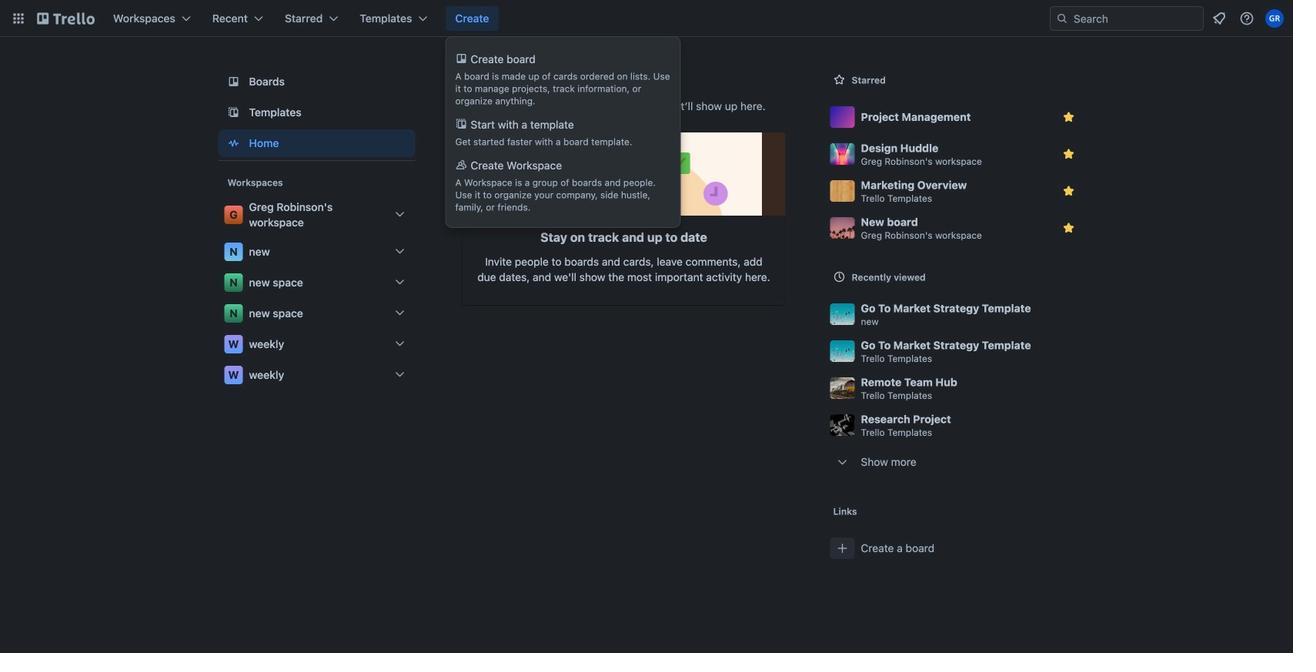 Task type: locate. For each thing, give the bounding box(es) containing it.
template board image
[[224, 103, 243, 122]]

Search field
[[1050, 6, 1204, 31]]

0 notifications image
[[1211, 9, 1229, 28]]

back to home image
[[37, 6, 95, 31]]

board image
[[224, 72, 243, 91]]

home image
[[224, 134, 243, 152]]

greg robinson (gregrobinson96) image
[[1266, 9, 1285, 28]]

click to unstar project management. it will be removed from your starred list. image
[[1062, 109, 1077, 125]]

search image
[[1057, 12, 1069, 25]]

click to unstar design huddle. it will be removed from your starred list. image
[[1062, 146, 1077, 162]]

click to unstar marketing overview. it will be removed from your starred list. image
[[1062, 183, 1077, 199]]



Task type: describe. For each thing, give the bounding box(es) containing it.
click to unstar new board. it will be removed from your starred list. image
[[1062, 220, 1077, 236]]

primary element
[[0, 0, 1294, 37]]

open information menu image
[[1240, 11, 1255, 26]]



Task type: vqa. For each thing, say whether or not it's contained in the screenshot.
bottommost meeting
no



